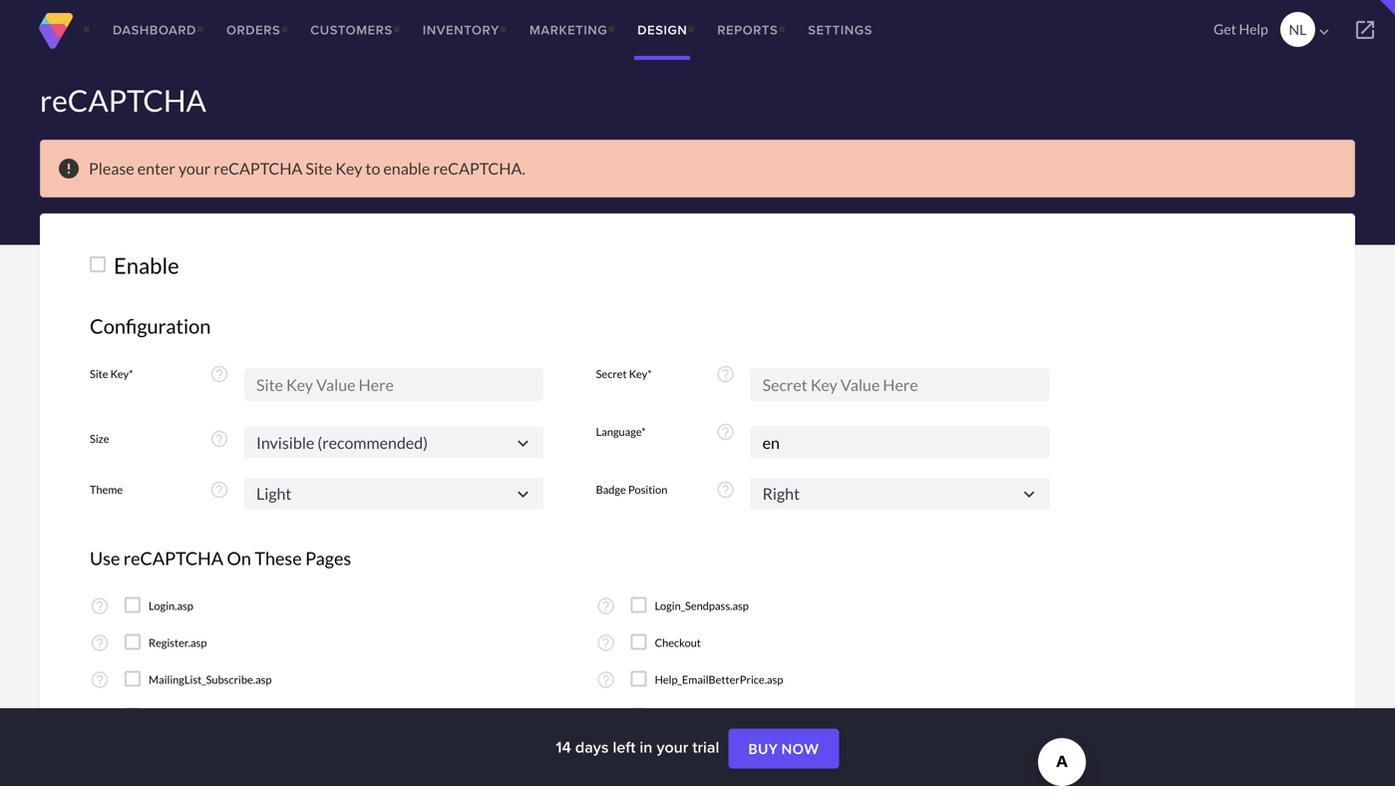Task type: vqa. For each thing, say whether or not it's contained in the screenshot.
the Su
no



Task type: locate. For each thing, give the bounding box(es) containing it.
0 horizontal spatial key*
[[110, 367, 133, 381]]

1 horizontal spatial site
[[306, 159, 333, 178]]

14
[[556, 735, 572, 759]]

site
[[306, 159, 333, 178], [90, 367, 108, 381]]

None text field
[[751, 426, 1050, 459], [244, 427, 544, 458], [244, 478, 544, 509], [751, 426, 1050, 459], [244, 427, 544, 458], [244, 478, 544, 509]]

recaptcha up please
[[40, 82, 207, 118]]

orders
[[226, 20, 281, 39]]

None text field
[[751, 478, 1050, 509]]

site key*
[[90, 367, 133, 381]]

1 vertical spatial recaptcha
[[214, 159, 303, 178]]

marketing
[[530, 20, 608, 39]]

1 horizontal spatial your
[[657, 735, 689, 759]]

help
[[1240, 20, 1269, 37]]

get
[[1214, 20, 1237, 37]]

2 key* from the left
[[629, 367, 652, 381]]

inventory
[[423, 20, 500, 39]]

key*
[[110, 367, 133, 381], [629, 367, 652, 381]]

buy now link
[[729, 729, 840, 769]]

your inside error please enter your recaptcha site key to enable recaptcha.
[[179, 159, 211, 178]]

0 horizontal spatial your
[[179, 159, 211, 178]]

language*
[[596, 425, 646, 439]]

recaptcha
[[40, 82, 207, 118], [214, 159, 303, 178], [124, 547, 224, 569]]

site up size
[[90, 367, 108, 381]]

buy
[[749, 741, 779, 757]]

your right enter
[[179, 159, 211, 178]]

1 horizontal spatial key*
[[629, 367, 652, 381]]

key* right secret
[[629, 367, 652, 381]]

site left key
[[306, 159, 333, 178]]

0 horizontal spatial site
[[90, 367, 108, 381]]

 link
[[1336, 0, 1396, 60]]

get help
[[1214, 20, 1269, 37]]

help_outline
[[210, 364, 229, 384], [716, 364, 736, 384], [716, 422, 736, 442], [210, 429, 229, 449], [210, 480, 229, 500], [716, 480, 736, 500], [90, 596, 110, 616], [596, 596, 616, 616], [90, 633, 110, 653], [596, 633, 616, 653], [90, 670, 110, 690], [596, 670, 616, 690], [90, 707, 110, 727], [596, 707, 616, 727], [596, 744, 616, 764]]

your
[[179, 159, 211, 178], [657, 735, 689, 759]]

size
[[90, 432, 109, 445]]

key* down configuration
[[110, 367, 133, 381]]

0 vertical spatial recaptcha
[[40, 82, 207, 118]]

0 vertical spatial your
[[179, 159, 211, 178]]

1 key* from the left
[[110, 367, 133, 381]]

recaptcha left key
[[214, 159, 303, 178]]

2 vertical spatial recaptcha
[[124, 547, 224, 569]]

secret key*
[[596, 367, 652, 381]]

0 vertical spatial site
[[306, 159, 333, 178]]

your right in
[[657, 735, 689, 759]]


[[1316, 23, 1334, 41]]

these
[[255, 547, 302, 569]]


[[513, 433, 534, 454], [513, 484, 534, 505], [1019, 484, 1040, 505]]

Site Key Value Here text field
[[244, 368, 544, 401]]


[[1354, 18, 1378, 42]]

buy now
[[749, 741, 820, 757]]

recaptcha up login.asp
[[124, 547, 224, 569]]

login.asp
[[149, 599, 193, 613]]

theme
[[90, 483, 123, 496]]

checkout
[[655, 636, 701, 650]]



Task type: describe. For each thing, give the bounding box(es) containing it.
reports
[[718, 20, 779, 39]]

recaptcha.
[[433, 159, 526, 178]]

key* for site key*
[[110, 367, 133, 381]]

badge position
[[596, 483, 668, 496]]

1 vertical spatial site
[[90, 367, 108, 381]]

trial
[[693, 735, 720, 759]]

error
[[57, 157, 81, 181]]

Secret Key Value Here text field
[[751, 368, 1050, 401]]

dashboard link
[[98, 0, 212, 60]]

now
[[782, 741, 820, 757]]

use
[[90, 547, 120, 569]]

site inside error please enter your recaptcha site key to enable recaptcha.
[[306, 159, 333, 178]]

left
[[613, 735, 636, 759]]

error please enter your recaptcha site key to enable recaptcha.
[[57, 157, 526, 181]]

position
[[629, 483, 668, 496]]

1 vertical spatial your
[[657, 735, 689, 759]]

configuration
[[90, 314, 211, 338]]

key
[[336, 159, 363, 178]]

secret
[[596, 367, 627, 381]]

recaptcha inside error please enter your recaptcha site key to enable recaptcha.
[[214, 159, 303, 178]]

use recaptcha on these pages
[[90, 547, 351, 569]]

 for badge position
[[513, 484, 534, 505]]

badge
[[596, 483, 626, 496]]

dashboard
[[113, 20, 197, 39]]

in
[[640, 735, 653, 759]]

key* for secret key*
[[629, 367, 652, 381]]

please
[[89, 159, 134, 178]]

nl 
[[1290, 21, 1334, 41]]

enter
[[137, 159, 175, 178]]

on
[[227, 547, 251, 569]]

enable
[[384, 159, 430, 178]]

days
[[576, 735, 609, 759]]

 for language*
[[513, 433, 534, 454]]

pages
[[305, 547, 351, 569]]

to
[[366, 159, 381, 178]]

14 days left in your trial
[[556, 735, 724, 759]]

design
[[638, 20, 688, 39]]

customers
[[311, 20, 393, 39]]

settings
[[808, 20, 873, 39]]

nl
[[1290, 21, 1307, 38]]



